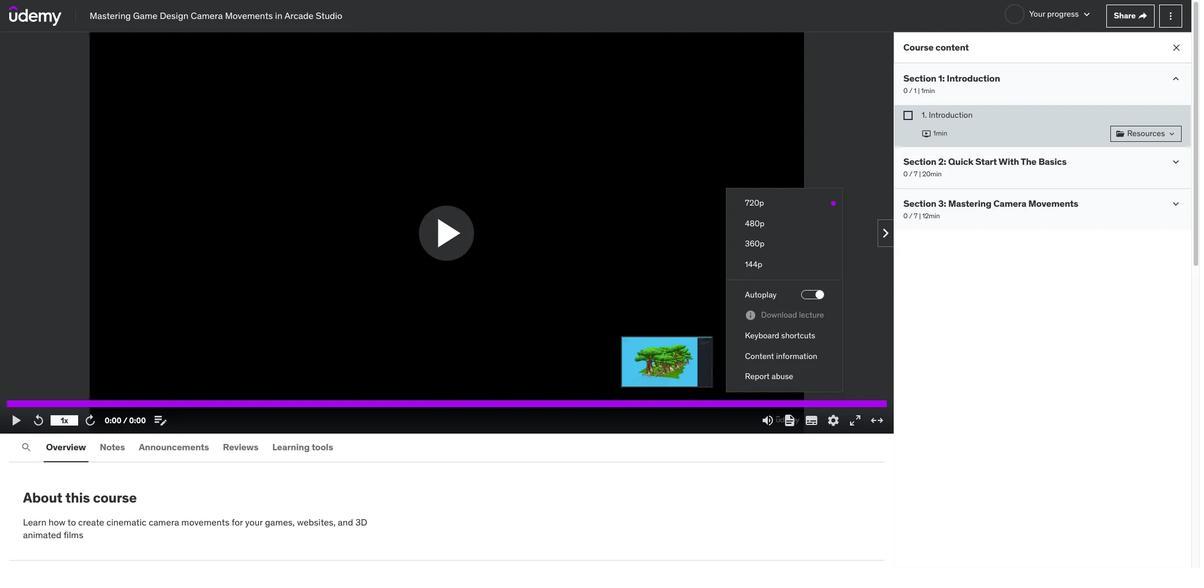 Task type: vqa. For each thing, say whether or not it's contained in the screenshot.
The
yes



Task type: describe. For each thing, give the bounding box(es) containing it.
144p button
[[727, 255, 843, 275]]

cinematic
[[106, 517, 147, 528]]

subtitles image
[[805, 414, 819, 428]]

1x button
[[51, 411, 78, 431]]

this
[[65, 489, 90, 507]]

0 inside section 2: quick start with the basics 0 / 7 | 20min
[[904, 170, 908, 178]]

/ inside section 3: mastering camera movements 0 / 7 | 12min
[[910, 211, 913, 220]]

overview button
[[44, 434, 88, 462]]

autoplay
[[745, 290, 777, 300]]

course
[[93, 489, 137, 507]]

| inside section 1: introduction 0 / 1 | 1min
[[918, 86, 920, 95]]

expanded view image
[[870, 414, 884, 428]]

settings image
[[827, 414, 841, 428]]

learning tools button
[[270, 434, 336, 462]]

basics
[[1039, 156, 1067, 167]]

studio
[[316, 10, 343, 21]]

7 inside section 2: quick start with the basics 0 / 7 | 20min
[[914, 170, 918, 178]]

movements for mastering
[[1029, 198, 1079, 209]]

section 1: introduction 0 / 1 | 1min
[[904, 72, 1001, 95]]

play image
[[10, 414, 24, 428]]

abuse
[[772, 372, 794, 382]]

close course content sidebar image
[[1171, 42, 1183, 53]]

information
[[776, 351, 818, 362]]

content
[[936, 42, 969, 53]]

for
[[232, 517, 243, 528]]

report abuse button
[[727, 367, 843, 388]]

3:
[[939, 198, 947, 209]]

notes
[[100, 442, 125, 453]]

announcements button
[[137, 434, 211, 462]]

camera for mastering
[[994, 198, 1027, 209]]

play introduction image
[[922, 129, 931, 138]]

lecture
[[799, 310, 824, 321]]

keyboard shortcuts
[[745, 331, 816, 341]]

course content
[[904, 42, 969, 53]]

content information
[[745, 351, 818, 362]]

/ inside section 1: introduction 0 / 1 | 1min
[[910, 86, 913, 95]]

content information button
[[727, 347, 843, 367]]

learn
[[23, 517, 46, 528]]

small image
[[1171, 198, 1182, 210]]

search image
[[21, 442, 32, 454]]

announcements
[[139, 442, 209, 453]]

keyboard
[[745, 331, 780, 341]]

play video image
[[431, 215, 468, 252]]

menu containing 720p
[[727, 189, 843, 392]]

tools
[[312, 442, 333, 453]]

section for section 3: mastering camera movements
[[904, 198, 937, 209]]

game
[[133, 10, 158, 21]]

udemy image
[[9, 6, 62, 26]]

0 inside section 3: mastering camera movements 0 / 7 | 12min
[[904, 211, 908, 220]]

1
[[914, 86, 917, 95]]

mastering game design camera movements in arcade studio link
[[90, 9, 343, 22]]

content
[[745, 351, 775, 362]]

0:00 / 0:00
[[105, 416, 146, 426]]

0 inside section 1: introduction 0 / 1 | 1min
[[904, 86, 908, 95]]

144p
[[745, 259, 763, 270]]

720p button
[[727, 193, 843, 214]]

your
[[245, 517, 263, 528]]

360p button
[[727, 234, 843, 255]]

transcript in sidebar region image
[[783, 414, 797, 428]]

480p button
[[727, 214, 843, 234]]

report abuse
[[745, 372, 794, 382]]

keyboard shortcuts button
[[727, 326, 843, 347]]

small image inside your progress dropdown button
[[1082, 9, 1093, 20]]

with
[[999, 156, 1020, 167]]

share button
[[1107, 4, 1155, 27]]

start
[[976, 156, 997, 167]]

mastering inside section 3: mastering camera movements 0 / 7 | 12min
[[949, 198, 992, 209]]

learning
[[272, 442, 310, 453]]

| inside section 3: mastering camera movements 0 / 7 | 12min
[[920, 211, 921, 220]]

720p
[[745, 198, 764, 208]]

notes button
[[97, 434, 127, 462]]

learn how to create cinematic camera movements for your games, websites, and 3d animated films
[[23, 517, 368, 541]]

movements
[[181, 517, 230, 528]]

section 2: quick start with the basics button
[[904, 156, 1067, 167]]

1 vertical spatial 1min
[[934, 129, 948, 138]]

mastering inside "link"
[[90, 10, 131, 21]]

rewind 5 seconds image
[[32, 414, 45, 428]]

report
[[745, 372, 770, 382]]

and
[[338, 517, 353, 528]]

section for section 2: quick start with the basics
[[904, 156, 937, 167]]

in
[[275, 10, 283, 21]]

2 0:00 from the left
[[129, 416, 146, 426]]

| inside section 2: quick start with the basics 0 / 7 | 20min
[[920, 170, 921, 178]]

xsmall image inside resources dropdown button
[[1116, 129, 1125, 138]]

480p
[[745, 218, 765, 229]]

design
[[160, 10, 189, 21]]



Task type: locate. For each thing, give the bounding box(es) containing it.
create
[[78, 517, 104, 528]]

section 2: quick start with the basics 0 / 7 | 20min
[[904, 156, 1067, 178]]

how
[[49, 517, 66, 528]]

small image down close course content sidebar icon
[[1171, 73, 1182, 85]]

mastering left game
[[90, 10, 131, 21]]

xsmall image inside the share button
[[1139, 11, 1148, 20]]

1min right the "1"
[[922, 86, 935, 95]]

0 vertical spatial |
[[918, 86, 920, 95]]

0 vertical spatial xsmall image
[[1139, 11, 1148, 20]]

1 vertical spatial movements
[[1029, 198, 1079, 209]]

section
[[904, 72, 937, 84], [904, 156, 937, 167], [904, 198, 937, 209]]

0 left 20min
[[904, 170, 908, 178]]

xsmall image
[[1168, 129, 1177, 138]]

0 vertical spatial 0
[[904, 86, 908, 95]]

2 vertical spatial small image
[[1171, 156, 1182, 168]]

download
[[762, 310, 797, 321]]

section inside section 3: mastering camera movements 0 / 7 | 12min
[[904, 198, 937, 209]]

learning tools
[[272, 442, 333, 453]]

1 vertical spatial section
[[904, 156, 937, 167]]

films
[[64, 530, 83, 541]]

0 left 12min
[[904, 211, 908, 220]]

section 1: introduction button
[[904, 72, 1001, 84]]

to
[[68, 517, 76, 528]]

menu
[[727, 189, 843, 392]]

7 inside section 3: mastering camera movements 0 / 7 | 12min
[[914, 211, 918, 220]]

0 horizontal spatial xsmall image
[[904, 111, 913, 120]]

movements left in
[[225, 10, 273, 21]]

0 horizontal spatial mastering
[[90, 10, 131, 21]]

/ left 20min
[[910, 170, 913, 178]]

3 0 from the top
[[904, 211, 908, 220]]

camera
[[149, 517, 179, 528]]

small image right progress
[[1082, 9, 1093, 20]]

2 section from the top
[[904, 156, 937, 167]]

0 vertical spatial camera
[[191, 10, 223, 21]]

1 horizontal spatial mastering
[[949, 198, 992, 209]]

360p
[[745, 239, 765, 249]]

autoplay button
[[727, 285, 843, 305]]

get info image
[[745, 310, 757, 322]]

0 vertical spatial 7
[[914, 170, 918, 178]]

3d
[[356, 517, 368, 528]]

/ left the "1"
[[910, 86, 913, 95]]

| right the "1"
[[918, 86, 920, 95]]

course
[[904, 42, 934, 53]]

0 vertical spatial mastering
[[90, 10, 131, 21]]

camera
[[191, 10, 223, 21], [994, 198, 1027, 209]]

progress
[[1048, 9, 1079, 19]]

1:
[[939, 72, 945, 84]]

your progress
[[1030, 9, 1079, 19]]

0 horizontal spatial 0:00
[[105, 416, 121, 426]]

0
[[904, 86, 908, 95], [904, 170, 908, 178], [904, 211, 908, 220]]

websites,
[[297, 517, 336, 528]]

1 section from the top
[[904, 72, 937, 84]]

introduction inside section 1: introduction 0 / 1 | 1min
[[947, 72, 1001, 84]]

20min
[[923, 170, 942, 178]]

1 0:00 from the left
[[105, 416, 121, 426]]

go to next lecture image
[[877, 224, 895, 242]]

games,
[[265, 517, 295, 528]]

overview
[[46, 442, 86, 453]]

2 vertical spatial xsmall image
[[1116, 129, 1125, 138]]

movements for design
[[225, 10, 273, 21]]

0 vertical spatial movements
[[225, 10, 273, 21]]

resolution group
[[727, 193, 843, 275]]

small image for section 1: introduction
[[1171, 73, 1182, 85]]

section up 20min
[[904, 156, 937, 167]]

0 vertical spatial 1min
[[922, 86, 935, 95]]

mastering right "3:" on the right top of the page
[[949, 198, 992, 209]]

1x
[[61, 416, 68, 426]]

small image
[[1082, 9, 1093, 20], [1171, 73, 1182, 85], [1171, 156, 1182, 168]]

section for section 1: introduction
[[904, 72, 937, 84]]

about
[[23, 489, 62, 507]]

mastering game design camera movements in arcade studio
[[90, 10, 343, 21]]

1. introduction
[[922, 110, 973, 120]]

| left 12min
[[920, 211, 921, 220]]

camera for design
[[191, 10, 223, 21]]

1 vertical spatial xsmall image
[[904, 111, 913, 120]]

xsmall image left resources
[[1116, 129, 1125, 138]]

1min inside section 1: introduction 0 / 1 | 1min
[[922, 86, 935, 95]]

section up the "1"
[[904, 72, 937, 84]]

your
[[1030, 9, 1046, 19]]

xsmall image right share
[[1139, 11, 1148, 20]]

about this course
[[23, 489, 137, 507]]

actions image
[[1166, 10, 1177, 22]]

| left 20min
[[920, 170, 921, 178]]

introduction
[[947, 72, 1001, 84], [929, 110, 973, 120]]

animated
[[23, 530, 61, 541]]

camera down with
[[994, 198, 1027, 209]]

2 horizontal spatial xsmall image
[[1139, 11, 1148, 20]]

progress bar slider
[[7, 397, 887, 411]]

2 0 from the top
[[904, 170, 908, 178]]

1min right play introduction icon
[[934, 129, 948, 138]]

2 vertical spatial 0
[[904, 211, 908, 220]]

introduction right 1.
[[929, 110, 973, 120]]

0:00 left add note icon
[[129, 416, 146, 426]]

arcade
[[285, 10, 314, 21]]

3 section from the top
[[904, 198, 937, 209]]

introduction right 1:
[[947, 72, 1001, 84]]

movements
[[225, 10, 273, 21], [1029, 198, 1079, 209]]

1 vertical spatial mastering
[[949, 198, 992, 209]]

2:
[[939, 156, 947, 167]]

camera inside section 3: mastering camera movements 0 / 7 | 12min
[[994, 198, 1027, 209]]

reviews button
[[221, 434, 261, 462]]

the
[[1021, 156, 1037, 167]]

xsmall image
[[1139, 11, 1148, 20], [904, 111, 913, 120], [1116, 129, 1125, 138]]

2 7 from the top
[[914, 211, 918, 220]]

camera inside "link"
[[191, 10, 223, 21]]

add note image
[[153, 414, 167, 428]]

movements down basics
[[1029, 198, 1079, 209]]

0:00
[[105, 416, 121, 426], [129, 416, 146, 426]]

0 horizontal spatial camera
[[191, 10, 223, 21]]

1 vertical spatial small image
[[1171, 73, 1182, 85]]

7 left 20min
[[914, 170, 918, 178]]

1 0 from the top
[[904, 86, 908, 95]]

section inside section 2: quick start with the basics 0 / 7 | 20min
[[904, 156, 937, 167]]

1 vertical spatial 0
[[904, 170, 908, 178]]

0 vertical spatial section
[[904, 72, 937, 84]]

reviews
[[223, 442, 259, 453]]

resources
[[1128, 128, 1166, 138]]

0:00 right forward 5 seconds icon
[[105, 416, 121, 426]]

1 vertical spatial introduction
[[929, 110, 973, 120]]

small image for section 2: quick start with the basics
[[1171, 156, 1182, 168]]

section up 12min
[[904, 198, 937, 209]]

resources button
[[1111, 126, 1182, 142]]

1min
[[922, 86, 935, 95], [934, 129, 948, 138]]

0 left the "1"
[[904, 86, 908, 95]]

share
[[1114, 10, 1136, 21]]

7 left 12min
[[914, 211, 918, 220]]

section 3: mastering camera movements button
[[904, 198, 1079, 209]]

/ left 12min
[[910, 211, 913, 220]]

sidebar element
[[894, 32, 1192, 569]]

download lecture
[[762, 310, 824, 321]]

2 vertical spatial section
[[904, 198, 937, 209]]

1 horizontal spatial 0:00
[[129, 416, 146, 426]]

shortcuts
[[782, 331, 816, 341]]

1 vertical spatial 7
[[914, 211, 918, 220]]

1 7 from the top
[[914, 170, 918, 178]]

/
[[910, 86, 913, 95], [910, 170, 913, 178], [910, 211, 913, 220], [123, 416, 127, 426]]

7
[[914, 170, 918, 178], [914, 211, 918, 220]]

0 vertical spatial small image
[[1082, 9, 1093, 20]]

1 vertical spatial |
[[920, 170, 921, 178]]

1 horizontal spatial movements
[[1029, 198, 1079, 209]]

0 horizontal spatial movements
[[225, 10, 273, 21]]

2 vertical spatial |
[[920, 211, 921, 220]]

forward 5 seconds image
[[83, 414, 97, 428]]

fullscreen image
[[849, 414, 862, 428]]

quick
[[949, 156, 974, 167]]

xsmall image left 1.
[[904, 111, 913, 120]]

movements inside "link"
[[225, 10, 273, 21]]

/ inside section 2: quick start with the basics 0 / 7 | 20min
[[910, 170, 913, 178]]

section 3: mastering camera movements 0 / 7 | 12min
[[904, 198, 1079, 220]]

0 vertical spatial introduction
[[947, 72, 1001, 84]]

/ up notes
[[123, 416, 127, 426]]

section inside section 1: introduction 0 / 1 | 1min
[[904, 72, 937, 84]]

1.
[[922, 110, 927, 120]]

1 vertical spatial camera
[[994, 198, 1027, 209]]

camera right design
[[191, 10, 223, 21]]

small image down xsmall icon on the top right of page
[[1171, 156, 1182, 168]]

your progress button
[[1005, 4, 1093, 24]]

mute image
[[761, 414, 775, 428]]

1 horizontal spatial xsmall image
[[1116, 129, 1125, 138]]

12min
[[923, 211, 940, 220]]

|
[[918, 86, 920, 95], [920, 170, 921, 178], [920, 211, 921, 220]]

movements inside section 3: mastering camera movements 0 / 7 | 12min
[[1029, 198, 1079, 209]]

1 horizontal spatial camera
[[994, 198, 1027, 209]]



